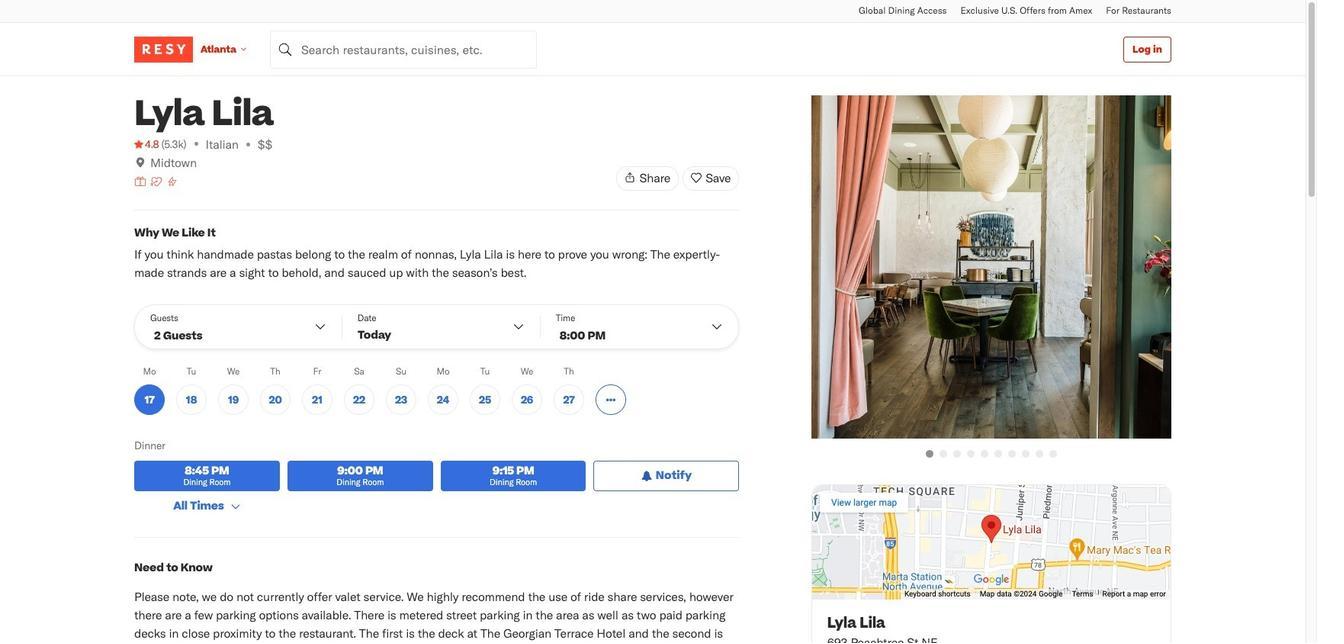 Task type: locate. For each thing, give the bounding box(es) containing it.
Search restaurants, cuisines, etc. text field
[[270, 30, 537, 68]]

4.8 out of 5 stars image
[[134, 137, 159, 152]]

None field
[[270, 30, 537, 68]]



